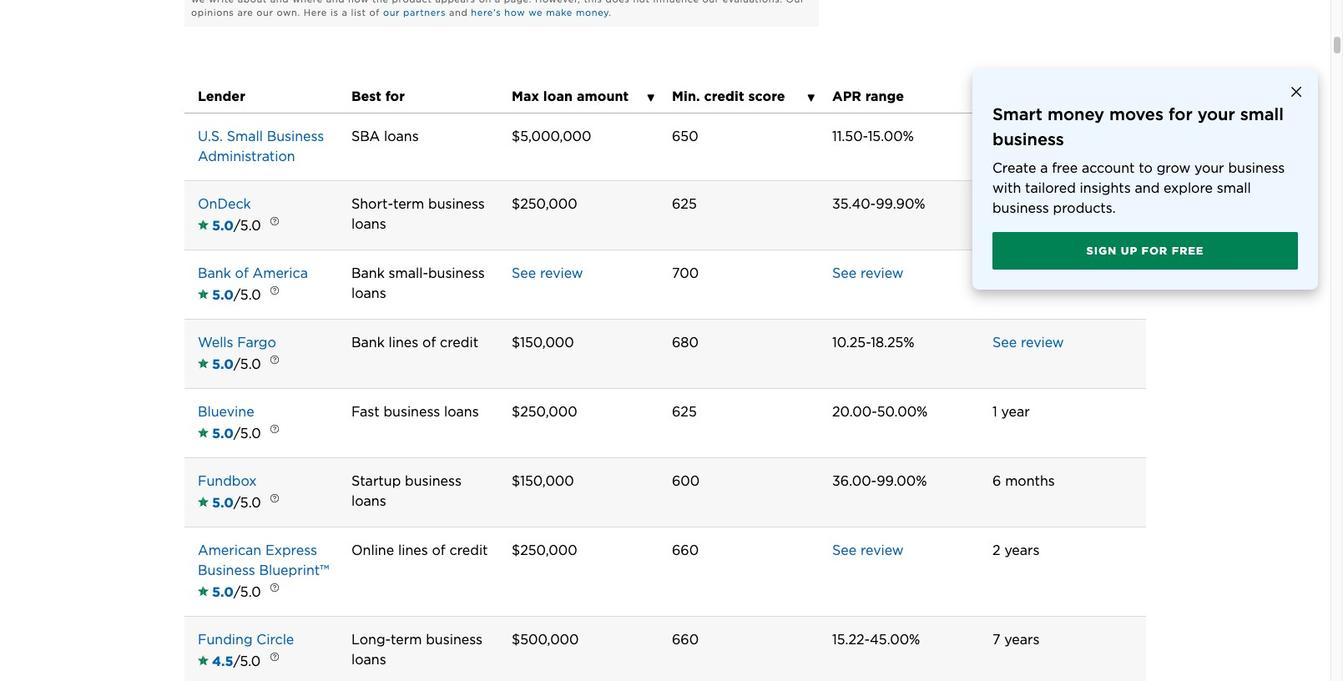 Task type: locate. For each thing, give the bounding box(es) containing it.
0 horizontal spatial business
[[198, 562, 255, 578]]

/5.0 for bluevine
[[234, 425, 261, 441]]

18.25%
[[871, 334, 914, 350]]

5.0 /5.0 down "fundbox"
[[212, 495, 269, 510]]

2 vertical spatial of
[[432, 542, 446, 558]]

2 years for 660
[[992, 542, 1040, 558]]

5.0 for ondeck
[[212, 217, 234, 233]]

1 vertical spatial tooltip image
[[256, 573, 293, 610]]

insights
[[1080, 180, 1131, 196]]

99.00%
[[877, 473, 927, 489]]

36.00-99.00%
[[832, 473, 927, 489]]

credit for $150,000
[[440, 334, 478, 350]]

smart money moves for your small business
[[992, 104, 1284, 149]]

2 5.0 link from the top
[[212, 285, 234, 305]]

/5.0 down "fundbox"
[[234, 495, 261, 510]]

business inside american express business blueprint™
[[198, 562, 255, 578]]

our
[[383, 7, 400, 18]]

years right 7
[[1004, 631, 1040, 647]]

5 5.0 from the top
[[212, 495, 234, 510]]

bank left small-
[[351, 265, 385, 281]]

680
[[672, 334, 699, 350]]

0 vertical spatial of
[[235, 265, 249, 281]]

2
[[992, 196, 1000, 212], [992, 542, 1000, 558]]

15.22-
[[832, 631, 870, 647]]

11.50-15.00%
[[832, 128, 914, 144]]

1 vertical spatial for
[[1169, 104, 1192, 124]]

a
[[1040, 160, 1048, 176]]

and inside create a free account to grow your business with tailored insights and explore small business products.
[[1135, 180, 1160, 196]]

2 2 years from the top
[[992, 542, 1040, 558]]

5.0 link
[[212, 216, 234, 236], [212, 285, 234, 305], [212, 354, 234, 374], [212, 424, 234, 444], [212, 493, 234, 513], [212, 582, 234, 602]]

2 years down create
[[992, 196, 1040, 212]]

99.90%
[[876, 196, 925, 212]]

0 horizontal spatial ▼
[[647, 91, 655, 104]]

tooltip image right wells on the left of page
[[256, 345, 293, 382]]

5.0 for bank of america
[[212, 287, 234, 303]]

our partners link
[[383, 7, 446, 18]]

3 5.0 /5.0 from the top
[[212, 356, 269, 372]]

1
[[992, 404, 997, 419]]

5.0 down american
[[212, 584, 234, 600]]

$150,000 for bank lines of credit
[[512, 334, 574, 350]]

and left "here's"
[[449, 7, 468, 18]]

2 down 6
[[992, 542, 1000, 558]]

1 vertical spatial term
[[391, 631, 422, 647]]

years right 5
[[1005, 265, 1040, 281]]

small inside create a free account to grow your business with tailored insights and explore small business products.
[[1217, 180, 1251, 196]]

625 down 650
[[672, 196, 697, 212]]

5.0 /5.0 down american express business blueprint™
[[212, 584, 269, 600]]

your inside smart money moves for your small business
[[1197, 104, 1235, 124]]

bank for bank of america
[[198, 265, 231, 281]]

5.0 /5.0
[[212, 217, 269, 233], [212, 287, 269, 303], [212, 356, 269, 372], [212, 425, 269, 441], [212, 495, 269, 510], [212, 584, 269, 600]]

1 5.0 from the top
[[212, 217, 234, 233]]

your
[[1197, 104, 1235, 124], [1194, 160, 1224, 176]]

1 vertical spatial money
[[1048, 104, 1104, 124]]

0 vertical spatial money
[[576, 7, 609, 18]]

5.0 /5.0 for wells fargo
[[212, 356, 269, 372]]

/5.0 down american express business blueprint™
[[234, 584, 261, 600]]

years for 35.40-99.90%
[[1004, 196, 1040, 212]]

5.0 down bluevine link
[[212, 425, 234, 441]]

5 years
[[992, 265, 1040, 281]]

america
[[253, 265, 308, 281]]

6 5.0 /5.0 from the top
[[212, 584, 269, 600]]

5 5.0 /5.0 from the top
[[212, 495, 269, 510]]

business inside u.s. small business administration
[[267, 128, 324, 144]]

of left 'america'
[[235, 265, 249, 281]]

fargo
[[237, 334, 276, 350]]

sign up for free
[[1086, 245, 1204, 257]]

startup
[[351, 473, 401, 489]]

here's how we make money link
[[471, 7, 609, 18]]

1 vertical spatial $250,000
[[512, 404, 577, 419]]

5 5.0 link from the top
[[212, 493, 234, 513]]

1 5.0 link from the top
[[212, 216, 234, 236]]

term inside long-term business loans
[[391, 631, 422, 647]]

0 vertical spatial for
[[385, 88, 405, 104]]

make
[[546, 7, 573, 18]]

of right online
[[432, 542, 446, 558]]

5.0 /5.0 for bank of america
[[212, 287, 269, 303]]

bank of america
[[198, 265, 308, 281]]

1 vertical spatial your
[[1194, 160, 1224, 176]]

short-term business loans
[[351, 196, 485, 232]]

term
[[393, 196, 424, 212], [391, 631, 422, 647]]

smart
[[992, 104, 1043, 124]]

tooltip image up fargo
[[256, 276, 293, 313]]

free
[[1052, 160, 1078, 176]]

lines for online
[[398, 542, 428, 558]]

2 2 from the top
[[992, 542, 1000, 558]]

625 down 680
[[672, 404, 697, 419]]

lines
[[389, 334, 418, 350], [398, 542, 428, 558]]

money inside smart money moves for your small business
[[1048, 104, 1104, 124]]

/5.0 down fargo
[[234, 356, 261, 372]]

0 vertical spatial business
[[267, 128, 324, 144]]

5.0 link down american
[[212, 582, 234, 602]]

tooltip image down express
[[256, 573, 293, 610]]

▼ left min.
[[647, 91, 655, 104]]

▼ left apr
[[807, 91, 815, 104]]

range
[[865, 88, 904, 104]]

5.0 link for ondeck
[[212, 216, 234, 236]]

4 5.0 /5.0 from the top
[[212, 425, 269, 441]]

2 for 625
[[992, 196, 1000, 212]]

0 vertical spatial tooltip image
[[256, 345, 293, 382]]

products.
[[1053, 200, 1116, 216]]

1 vertical spatial small
[[1217, 180, 1251, 196]]

tooltip image
[[256, 345, 293, 382], [256, 573, 293, 610]]

$150,000
[[512, 334, 574, 350], [512, 473, 574, 489]]

0 horizontal spatial for
[[385, 88, 405, 104]]

1 vertical spatial 2 years
[[992, 542, 1040, 558]]

money right make
[[576, 7, 609, 18]]

1 $150,000 from the top
[[512, 334, 574, 350]]

and down to
[[1135, 180, 1160, 196]]

6 5.0 link from the top
[[212, 582, 234, 602]]

bank left 'america'
[[198, 265, 231, 281]]

funding circle
[[198, 631, 294, 647]]

our partners and here's how we make money .
[[383, 7, 611, 18]]

1 660 from the top
[[672, 542, 699, 558]]

5.0 /5.0 down wells fargo
[[212, 356, 269, 372]]

6 5.0 from the top
[[212, 584, 234, 600]]

tooltip image
[[256, 207, 293, 243], [256, 276, 293, 313], [256, 414, 293, 451], [256, 484, 293, 520], [256, 642, 293, 679]]

bank for bank small-business loans
[[351, 265, 385, 281]]

625
[[672, 196, 697, 212], [672, 404, 697, 419]]

1 $250,000 from the top
[[512, 196, 577, 212]]

1 horizontal spatial for
[[1169, 104, 1192, 124]]

tooltip image up express
[[256, 484, 293, 520]]

to
[[1139, 160, 1153, 176]]

business down american
[[198, 562, 255, 578]]

tooltip image right bluevine link
[[256, 414, 293, 451]]

0 vertical spatial 2 years
[[992, 196, 1040, 212]]

2 5.0 from the top
[[212, 287, 234, 303]]

money up free
[[1048, 104, 1104, 124]]

$250,000 for fast business loans
[[512, 404, 577, 419]]

2 $150,000 from the top
[[512, 473, 574, 489]]

0 vertical spatial $150,000
[[512, 334, 574, 350]]

short-
[[351, 196, 393, 212]]

for
[[385, 88, 405, 104], [1169, 104, 1192, 124]]

4 5.0 from the top
[[212, 425, 234, 441]]

1 2 years from the top
[[992, 196, 1040, 212]]

2 625 from the top
[[672, 404, 697, 419]]

0 vertical spatial small
[[1240, 104, 1284, 124]]

5.0 down bank of america link
[[212, 287, 234, 303]]

5.0 link for bank of america
[[212, 285, 234, 305]]

bluevine link
[[198, 404, 254, 419]]

sba
[[351, 128, 380, 144]]

1 ▼ from the left
[[647, 91, 655, 104]]

and
[[449, 7, 468, 18], [1135, 180, 1160, 196]]

1 horizontal spatial ▼
[[807, 91, 815, 104]]

loans up bank lines of credit
[[351, 285, 386, 301]]

/5.0 down ondeck
[[234, 217, 261, 233]]

for right moves
[[1169, 104, 1192, 124]]

/5.0 for ondeck
[[234, 217, 261, 233]]

2 years for 625
[[992, 196, 1040, 212]]

ondeck
[[198, 196, 251, 212]]

0 vertical spatial lines
[[389, 334, 418, 350]]

loans down startup on the left of the page
[[351, 493, 386, 509]]

0 vertical spatial 660
[[672, 542, 699, 558]]

of down bank small-business loans
[[422, 334, 436, 350]]

1 vertical spatial 625
[[672, 404, 697, 419]]

0 vertical spatial your
[[1197, 104, 1235, 124]]

years down smart
[[1013, 128, 1048, 144]]

1 vertical spatial and
[[1135, 180, 1160, 196]]

.
[[609, 7, 611, 18]]

5.0 link down bluevine link
[[212, 424, 234, 444]]

1 625 from the top
[[672, 196, 697, 212]]

loan
[[543, 88, 573, 104]]

review
[[540, 265, 583, 281], [861, 265, 904, 281], [1021, 334, 1064, 350], [861, 542, 904, 558]]

0 vertical spatial and
[[449, 7, 468, 18]]

years down create
[[1004, 196, 1040, 212]]

for inside smart money moves for your small business
[[1169, 104, 1192, 124]]

create
[[992, 160, 1036, 176]]

$250,000 for online lines of credit
[[512, 542, 577, 558]]

american
[[198, 542, 261, 558]]

tooltip image for bluevine
[[256, 414, 293, 451]]

1 horizontal spatial business
[[267, 128, 324, 144]]

5.0 link down bank of america link
[[212, 285, 234, 305]]

5.0 down ondeck
[[212, 217, 234, 233]]

tooltip image up 'america'
[[256, 207, 293, 243]]

/5.0 down funding circle
[[233, 653, 261, 669]]

online
[[351, 542, 394, 558]]

2 vertical spatial $250,000
[[512, 542, 577, 558]]

loans down long- on the bottom of the page
[[351, 652, 386, 667]]

0 vertical spatial term
[[393, 196, 424, 212]]

1 vertical spatial 660
[[672, 631, 699, 647]]

of for american express business blueprint™
[[432, 542, 446, 558]]

grow
[[1157, 160, 1190, 176]]

tooltip image for fundbox
[[256, 484, 293, 520]]

2 660 from the top
[[672, 631, 699, 647]]

of for wells fargo
[[422, 334, 436, 350]]

5.0 link down "fundbox"
[[212, 493, 234, 513]]

1 vertical spatial business
[[198, 562, 255, 578]]

bank lines of credit
[[351, 334, 478, 350]]

american express business blueprint™ link
[[198, 542, 329, 578]]

5.0 link down ondeck
[[212, 216, 234, 236]]

5.0 down "fundbox"
[[212, 495, 234, 510]]

▼
[[647, 91, 655, 104], [807, 91, 815, 104]]

your inside create a free account to grow your business with tailored insights and explore small business products.
[[1194, 160, 1224, 176]]

of
[[235, 265, 249, 281], [422, 334, 436, 350], [432, 542, 446, 558]]

lines down bank small-business loans
[[389, 334, 418, 350]]

2 down create
[[992, 196, 1000, 212]]

fundbox
[[198, 473, 257, 489]]

2 $250,000 from the top
[[512, 404, 577, 419]]

small-
[[389, 265, 428, 281]]

bank for bank lines of credit
[[351, 334, 385, 350]]

0 vertical spatial $250,000
[[512, 196, 577, 212]]

1 vertical spatial $150,000
[[512, 473, 574, 489]]

7
[[992, 631, 1000, 647]]

1 vertical spatial of
[[422, 334, 436, 350]]

we
[[529, 7, 543, 18]]

1 horizontal spatial and
[[1135, 180, 1160, 196]]

2 vertical spatial credit
[[449, 542, 488, 558]]

0 vertical spatial 2
[[992, 196, 1000, 212]]

5.0 /5.0 down ondeck
[[212, 217, 269, 233]]

score
[[748, 88, 785, 104]]

small
[[1240, 104, 1284, 124], [1217, 180, 1251, 196]]

2 ▼ from the left
[[807, 91, 815, 104]]

loans
[[384, 128, 419, 144], [351, 216, 386, 232], [351, 285, 386, 301], [444, 404, 479, 419], [351, 493, 386, 509], [351, 652, 386, 667]]

4 5.0 link from the top
[[212, 424, 234, 444]]

2 tooltip image from the top
[[256, 573, 293, 610]]

business inside short-term business loans
[[428, 196, 485, 212]]

5.0 /5.0 down bluevine link
[[212, 425, 269, 441]]

1 2 from the top
[[992, 196, 1000, 212]]

u.s. small business administration link
[[198, 128, 324, 164]]

5.0 down wells on the left of page
[[212, 356, 234, 372]]

5.0 link down wells on the left of page
[[212, 354, 234, 374]]

3 5.0 from the top
[[212, 356, 234, 372]]

with
[[992, 180, 1021, 196]]

/5.0 down bluevine link
[[234, 425, 261, 441]]

/5.0 down bank of america link
[[234, 287, 261, 303]]

1 5.0 /5.0 from the top
[[212, 217, 269, 233]]

business right the small
[[267, 128, 324, 144]]

tooltip image for funding circle
[[256, 642, 293, 679]]

loans down short-
[[351, 216, 386, 232]]

bank up fast
[[351, 334, 385, 350]]

1 tooltip image from the top
[[256, 345, 293, 382]]

lender
[[198, 88, 245, 104]]

credit
[[704, 88, 744, 104], [440, 334, 478, 350], [449, 542, 488, 558]]

1 vertical spatial credit
[[440, 334, 478, 350]]

2 years down 6 months in the bottom right of the page
[[992, 542, 1040, 558]]

5.0 for bluevine
[[212, 425, 234, 441]]

5.0 /5.0 down bank of america link
[[212, 287, 269, 303]]

3 $250,000 from the top
[[512, 542, 577, 558]]

for right best
[[385, 88, 405, 104]]

/5.0 for fundbox
[[234, 495, 261, 510]]

20.00-50.00%
[[832, 404, 928, 419]]

1 horizontal spatial money
[[1048, 104, 1104, 124]]

circle
[[257, 631, 294, 647]]

tooltip image right 4.5
[[256, 642, 293, 679]]

lines right online
[[398, 542, 428, 558]]

0 vertical spatial 625
[[672, 196, 697, 212]]

2 5.0 /5.0 from the top
[[212, 287, 269, 303]]

1 vertical spatial lines
[[398, 542, 428, 558]]

business for blueprint™
[[198, 562, 255, 578]]

term for long-
[[391, 631, 422, 647]]

term inside short-term business loans
[[393, 196, 424, 212]]

business inside startup business loans
[[405, 473, 461, 489]]

5
[[992, 265, 1001, 281]]

0 vertical spatial credit
[[704, 88, 744, 104]]

4.5 link
[[212, 652, 233, 672]]

3 5.0 link from the top
[[212, 354, 234, 374]]

1 vertical spatial 2
[[992, 542, 1000, 558]]

bank inside bank small-business loans
[[351, 265, 385, 281]]

6 months
[[992, 473, 1055, 489]]

15.00%
[[868, 128, 914, 144]]



Task type: vqa. For each thing, say whether or not it's contained in the screenshot.
Create
yes



Task type: describe. For each thing, give the bounding box(es) containing it.
funding circle link
[[198, 631, 294, 647]]

moves
[[1109, 104, 1164, 124]]

625 for 35.40-
[[672, 196, 697, 212]]

25 years
[[992, 128, 1048, 144]]

bank small-business loans
[[351, 265, 485, 301]]

20.00-
[[832, 404, 877, 419]]

fundbox link
[[198, 473, 257, 489]]

5.0 link for bluevine
[[212, 424, 234, 444]]

6
[[992, 473, 1001, 489]]

$250,000 for short-term business loans
[[512, 196, 577, 212]]

1 year
[[992, 404, 1030, 419]]

sign up for free link
[[992, 232, 1298, 270]]

express
[[265, 542, 317, 558]]

0 horizontal spatial and
[[449, 7, 468, 18]]

▼ for amount
[[647, 91, 655, 104]]

/5.0 for american express business blueprint™
[[234, 584, 261, 600]]

10.25-18.25%
[[832, 334, 914, 350]]

/5.0 for bank of america
[[234, 287, 261, 303]]

min.
[[672, 88, 700, 104]]

business inside bank small-business loans
[[428, 265, 485, 281]]

$5,000,000
[[512, 128, 591, 144]]

loans inside startup business loans
[[351, 493, 386, 509]]

years down 6 months in the bottom right of the page
[[1004, 542, 1040, 558]]

loans inside long-term business loans
[[351, 652, 386, 667]]

loans inside short-term business loans
[[351, 216, 386, 232]]

best
[[351, 88, 381, 104]]

5.0 link for american express business blueprint™
[[212, 582, 234, 602]]

$500,000
[[512, 631, 579, 647]]

35.40-99.90%
[[832, 196, 925, 212]]

4.5 /5.0
[[212, 653, 269, 669]]

funding
[[198, 631, 253, 647]]

up
[[1121, 245, 1138, 257]]

$150,000 for startup business loans
[[512, 473, 574, 489]]

5.0 /5.0 for ondeck
[[212, 217, 269, 233]]

4.5
[[212, 653, 233, 669]]

7 years
[[992, 631, 1040, 647]]

long-
[[351, 631, 391, 647]]

tooltip image for fargo
[[256, 345, 293, 382]]

loans inside bank small-business loans
[[351, 285, 386, 301]]

650
[[672, 128, 698, 144]]

small inside smart money moves for your small business
[[1240, 104, 1284, 124]]

50.00%
[[877, 404, 928, 419]]

5.0 for american express business blueprint™
[[212, 584, 234, 600]]

15.22-45.00%
[[832, 631, 920, 647]]

625 for 20.00-
[[672, 404, 697, 419]]

35.40-
[[832, 196, 876, 212]]

lines for bank
[[389, 334, 418, 350]]

36.00-
[[832, 473, 877, 489]]

5.0 for wells fargo
[[212, 356, 234, 372]]

business inside smart money moves for your small business
[[992, 129, 1064, 149]]

700
[[672, 265, 699, 281]]

fast
[[351, 404, 379, 419]]

account
[[1082, 160, 1135, 176]]

credit for $250,000
[[449, 542, 488, 558]]

apr range
[[832, 88, 904, 104]]

u.s. small business administration
[[198, 128, 324, 164]]

years for 11.50-15.00%
[[1013, 128, 1048, 144]]

startup business loans
[[351, 473, 461, 509]]

45.00%
[[870, 631, 920, 647]]

660 for $250,000
[[672, 542, 699, 558]]

apr
[[832, 88, 861, 104]]

year
[[1001, 404, 1030, 419]]

create a free account to grow your business with tailored insights and explore small business products.
[[992, 160, 1285, 216]]

2 for 660
[[992, 542, 1000, 558]]

5.0 /5.0 for fundbox
[[212, 495, 269, 510]]

years for 15.22-45.00%
[[1004, 631, 1040, 647]]

660 for $500,000
[[672, 631, 699, 647]]

sba loans
[[351, 128, 419, 144]]

online lines of credit
[[351, 542, 488, 558]]

tooltip image for ondeck
[[256, 207, 293, 243]]

0 horizontal spatial money
[[576, 7, 609, 18]]

administration
[[198, 148, 295, 164]]

25
[[992, 128, 1009, 144]]

600
[[672, 473, 700, 489]]

sign
[[1086, 245, 1117, 257]]

10.25-
[[832, 334, 871, 350]]

amount
[[577, 88, 629, 104]]

wells
[[198, 334, 233, 350]]

months
[[1005, 473, 1055, 489]]

tooltip image for bank of america
[[256, 276, 293, 313]]

business inside long-term business loans
[[426, 631, 482, 647]]

free
[[1172, 245, 1204, 257]]

business for administration
[[267, 128, 324, 144]]

5.0 /5.0 for bluevine
[[212, 425, 269, 441]]

here's
[[471, 7, 501, 18]]

u.s.
[[198, 128, 223, 144]]

wells fargo
[[198, 334, 276, 350]]

5.0 link for wells fargo
[[212, 354, 234, 374]]

/5.0 for wells fargo
[[234, 356, 261, 372]]

how
[[504, 7, 525, 18]]

max
[[512, 88, 539, 104]]

wells fargo link
[[198, 334, 276, 350]]

long-term business loans
[[351, 631, 482, 667]]

close image
[[1286, 82, 1305, 102]]

tailored
[[1025, 180, 1076, 196]]

bluevine
[[198, 404, 254, 419]]

11.50-
[[832, 128, 868, 144]]

5.0 for fundbox
[[212, 495, 234, 510]]

small
[[227, 128, 263, 144]]

explore
[[1164, 180, 1213, 196]]

loans right sba
[[384, 128, 419, 144]]

5.0 /5.0 for american express business blueprint™
[[212, 584, 269, 600]]

term for short-
[[393, 196, 424, 212]]

loans down bank lines of credit
[[444, 404, 479, 419]]

partners
[[403, 7, 446, 18]]

bank of america link
[[198, 265, 308, 281]]

/5.0 for funding circle
[[233, 653, 261, 669]]

best for
[[351, 88, 405, 104]]

▼ for score
[[807, 91, 815, 104]]

5.0 link for fundbox
[[212, 493, 234, 513]]

blueprint™
[[259, 562, 329, 578]]

tooltip image for express
[[256, 573, 293, 610]]

for
[[1142, 245, 1168, 257]]

american express business blueprint™
[[198, 542, 329, 578]]



